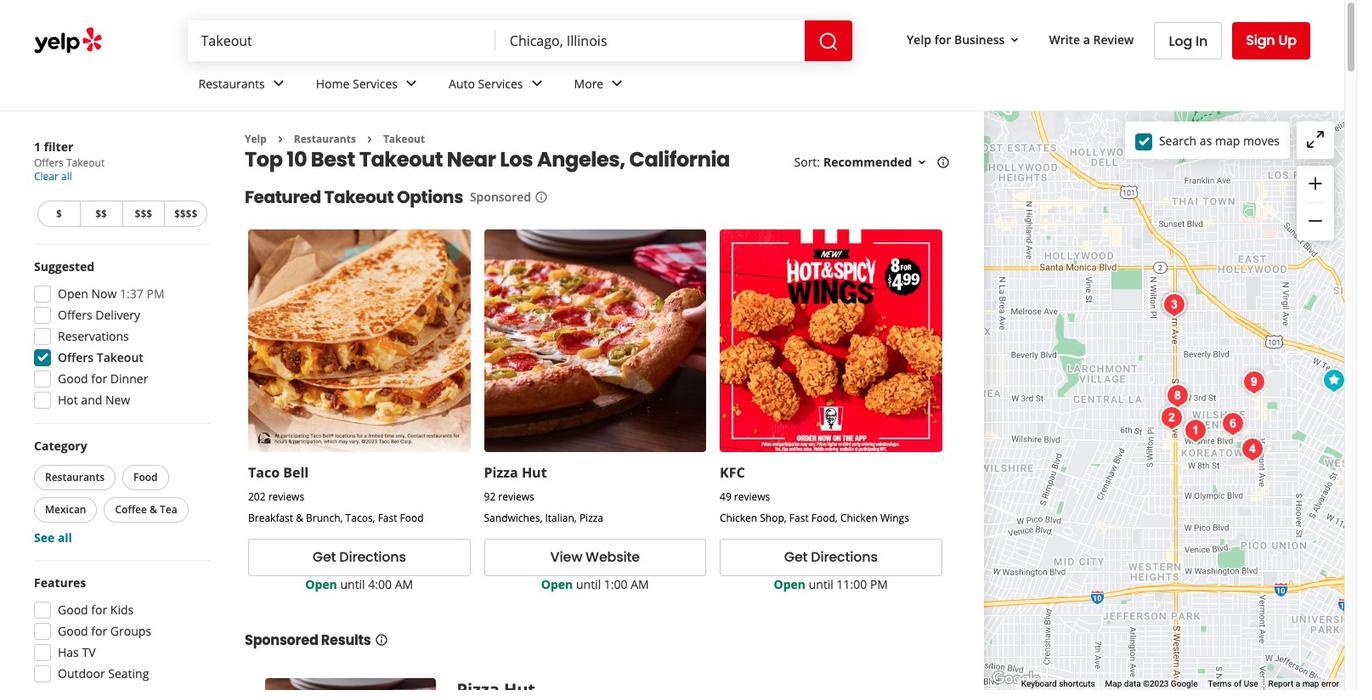 Task type: describe. For each thing, give the bounding box(es) containing it.
$
[[56, 207, 62, 221]]

angeles,
[[537, 146, 626, 174]]

none field near
[[510, 31, 792, 50]]

pizza hut link
[[484, 463, 547, 482]]

restaurants button
[[34, 465, 116, 491]]

and
[[81, 392, 102, 408]]

sponsored for sponsored results
[[245, 631, 318, 650]]

takeout inside 1 filter offers takeout clear all
[[66, 156, 105, 170]]

open until 1:00 am
[[541, 576, 649, 593]]

24 chevron down v2 image for home services
[[401, 73, 422, 94]]

near
[[447, 146, 496, 174]]

mexican
[[45, 503, 86, 517]]

open down suggested
[[58, 286, 88, 302]]

coffee & tea
[[115, 503, 177, 517]]

hot
[[58, 392, 78, 408]]

pm for open until 11:00 pm
[[871, 576, 889, 593]]

am for directions
[[395, 576, 413, 593]]

chd mandu la image
[[1217, 407, 1251, 441]]

italian,
[[545, 511, 577, 525]]

good for dinner
[[58, 371, 148, 387]]

food button
[[122, 465, 169, 491]]

rikas peruvian cuisine image
[[1238, 365, 1272, 399]]

2 chicken from the left
[[841, 511, 878, 525]]

a for report
[[1296, 679, 1301, 689]]

16 chevron down v2 image for recommended
[[916, 156, 930, 169]]

open now 1:37 pm
[[58, 286, 165, 302]]

get directions link for 49
[[720, 539, 943, 576]]

sign up link
[[1233, 22, 1311, 60]]

good for good for kids
[[58, 602, 88, 618]]

log
[[1170, 31, 1193, 51]]

all inside group
[[58, 530, 72, 546]]

tv
[[82, 644, 96, 661]]

tacos,
[[346, 511, 375, 525]]

expand map image
[[1306, 129, 1326, 150]]

google image
[[989, 668, 1045, 690]]

sign up
[[1247, 31, 1297, 50]]

get directions for bell
[[313, 548, 406, 567]]

until for bell
[[340, 576, 365, 593]]

business categories element
[[185, 61, 1311, 111]]

get for 49
[[785, 548, 808, 567]]

reviews for view
[[499, 490, 535, 504]]

now
[[91, 286, 117, 302]]

offers inside 1 filter offers takeout clear all
[[34, 156, 64, 170]]

report
[[1269, 679, 1294, 689]]

outdoor
[[58, 666, 105, 682]]

recommended
[[824, 154, 913, 170]]

fast inside taco bell 202 reviews breakfast & brunch, tacos, fast food
[[378, 511, 397, 525]]

coffee & tea button
[[104, 497, 189, 523]]

offers for offers takeout
[[58, 349, 94, 366]]

delivery
[[95, 307, 140, 323]]

get directions for 49
[[785, 548, 878, 567]]

$$ button
[[80, 201, 122, 227]]

$$$ button
[[122, 201, 164, 227]]

as
[[1200, 132, 1213, 148]]

the kimbap image
[[1162, 379, 1196, 413]]

& inside button
[[150, 503, 157, 517]]

offers takeout
[[58, 349, 144, 366]]

data
[[1125, 679, 1142, 689]]

website
[[586, 548, 640, 567]]

all inside 1 filter offers takeout clear all
[[61, 169, 72, 184]]

open until 4:00 am
[[306, 576, 413, 593]]

best
[[311, 146, 355, 174]]

shop,
[[760, 511, 787, 525]]

auto services link
[[435, 61, 561, 111]]

log in link
[[1155, 22, 1223, 60]]

good for kids
[[58, 602, 134, 618]]

takeout down best on the left
[[324, 186, 394, 210]]

mexican button
[[34, 497, 97, 523]]

1 filter offers takeout clear all
[[34, 139, 105, 184]]

10
[[287, 146, 307, 174]]

tip's house image
[[1156, 401, 1190, 435]]

report a map error
[[1269, 679, 1340, 689]]

terms of use
[[1209, 679, 1259, 689]]

yelp for business button
[[900, 24, 1029, 55]]

for for business
[[935, 31, 952, 47]]

24 chevron down v2 image
[[607, 73, 628, 94]]

good for good for dinner
[[58, 371, 88, 387]]

Find text field
[[201, 31, 483, 50]]

abuelita's birria & mexican food image
[[1158, 288, 1192, 322]]

$$$$ button
[[164, 201, 207, 227]]

1 horizontal spatial pizza
[[580, 511, 604, 525]]

of
[[1235, 679, 1242, 689]]

yelp link
[[245, 132, 267, 146]]

& inside taco bell 202 reviews breakfast & brunch, tacos, fast food
[[296, 511, 304, 525]]

0 horizontal spatial pizza
[[484, 463, 518, 482]]

group containing category
[[31, 438, 211, 547]]

seating
[[108, 666, 149, 682]]

map for moves
[[1216, 132, 1241, 148]]

write a review
[[1050, 31, 1135, 47]]

restaurants for restaurants 'button'
[[45, 470, 105, 485]]

taco bell image
[[1318, 363, 1352, 397]]

report a map error link
[[1269, 679, 1340, 689]]

takeout right 16 chevron right v2 image
[[383, 132, 425, 146]]

more
[[574, 75, 604, 91]]

breakfast
[[248, 511, 293, 525]]

dinner
[[110, 371, 148, 387]]

recommended button
[[824, 154, 930, 170]]

takeout up dinner
[[97, 349, 144, 366]]

kids
[[110, 602, 134, 618]]

2 horizontal spatial restaurants
[[294, 132, 356, 146]]

hot and new
[[58, 392, 130, 408]]

reviews for get
[[268, 490, 305, 504]]

search image
[[819, 31, 839, 52]]

shortcuts
[[1060, 679, 1096, 689]]

Near text field
[[510, 31, 792, 50]]

1 chicken from the left
[[720, 511, 758, 525]]

map for error
[[1303, 679, 1320, 689]]

cooking mom image
[[1179, 414, 1213, 448]]

clear all link
[[34, 169, 72, 184]]

takeout link
[[383, 132, 425, 146]]

error
[[1322, 679, 1340, 689]]

kfc 49 reviews chicken shop, fast food, chicken wings
[[720, 463, 910, 525]]

gengis khan image
[[1158, 288, 1192, 322]]

yelp for business
[[907, 31, 1005, 47]]

open for pizza hut
[[541, 576, 573, 593]]

good for good for groups
[[58, 623, 88, 639]]

offers delivery
[[58, 307, 140, 323]]

24 chevron down v2 image for auto services
[[527, 73, 547, 94]]

open until 11:00 pm
[[774, 576, 889, 593]]

yelp for yelp link
[[245, 132, 267, 146]]

search as map moves
[[1160, 132, 1280, 148]]

pizza hut 92 reviews sandwiches, italian, pizza
[[484, 463, 604, 525]]

clear
[[34, 169, 59, 184]]

map data ©2023 google
[[1106, 679, 1198, 689]]

food inside taco bell 202 reviews breakfast & brunch, tacos, fast food
[[400, 511, 424, 525]]

sponsored results
[[245, 631, 371, 650]]

reservations
[[58, 328, 129, 344]]

business
[[955, 31, 1005, 47]]

google
[[1172, 679, 1198, 689]]

yelp for yelp for business
[[907, 31, 932, 47]]

pm for open now 1:37 pm
[[147, 286, 165, 302]]

reviews inside kfc 49 reviews chicken shop, fast food, chicken wings
[[735, 490, 771, 504]]

directions for taco bell
[[339, 548, 406, 567]]



Task type: locate. For each thing, give the bounding box(es) containing it.
open left 11:00
[[774, 576, 806, 593]]

1 vertical spatial restaurants link
[[294, 132, 356, 146]]

0 horizontal spatial reviews
[[268, 490, 305, 504]]

good down features
[[58, 602, 88, 618]]

chicken down "49"
[[720, 511, 758, 525]]

1 vertical spatial 16 info v2 image
[[535, 191, 548, 204]]

1 horizontal spatial a
[[1296, 679, 1301, 689]]

up
[[1279, 31, 1297, 50]]

offers
[[34, 156, 64, 170], [58, 307, 92, 323], [58, 349, 94, 366]]

taco bell link
[[248, 463, 309, 482]]

1 horizontal spatial sponsored
[[470, 189, 531, 205]]

restaurants up mexican at left
[[45, 470, 105, 485]]

0 horizontal spatial 24 chevron down v2 image
[[268, 73, 289, 94]]

0 horizontal spatial fast
[[378, 511, 397, 525]]

reviews up sandwiches, at left bottom
[[499, 490, 535, 504]]

tea
[[160, 503, 177, 517]]

0 horizontal spatial get
[[313, 548, 336, 567]]

keyboard
[[1022, 679, 1057, 689]]

0 horizontal spatial yelp
[[245, 132, 267, 146]]

1 horizontal spatial restaurants
[[199, 75, 265, 91]]

restaurants link up yelp link
[[185, 61, 302, 111]]

2 directions from the left
[[811, 548, 878, 567]]

get up "open until 11:00 pm"
[[785, 548, 808, 567]]

2 get directions link from the left
[[720, 539, 943, 576]]

1 horizontal spatial until
[[576, 576, 601, 593]]

sign
[[1247, 31, 1276, 50]]

am right 1:00
[[631, 576, 649, 593]]

california
[[630, 146, 730, 174]]

24 chevron down v2 image right auto services
[[527, 73, 547, 94]]

map left the error
[[1303, 679, 1320, 689]]

&
[[150, 503, 157, 517], [296, 511, 304, 525]]

group
[[1297, 166, 1335, 241], [29, 258, 211, 414], [31, 438, 211, 547], [29, 575, 211, 690]]

None search field
[[187, 20, 856, 61]]

1 directions from the left
[[339, 548, 406, 567]]

get directions
[[313, 548, 406, 567], [785, 548, 878, 567]]

reviews inside the pizza hut 92 reviews sandwiches, italian, pizza
[[499, 490, 535, 504]]

map
[[1106, 679, 1123, 689]]

for for dinner
[[91, 371, 107, 387]]

open for taco bell
[[306, 576, 337, 593]]

0 vertical spatial good
[[58, 371, 88, 387]]

get down brunch,
[[313, 548, 336, 567]]

2 services from the left
[[478, 75, 523, 91]]

1 horizontal spatial none field
[[510, 31, 792, 50]]

$$$$
[[174, 207, 198, 221]]

1 get from the left
[[313, 548, 336, 567]]

map right as
[[1216, 132, 1241, 148]]

log in
[[1170, 31, 1208, 51]]

2 vertical spatial restaurants
[[45, 470, 105, 485]]

16 chevron down v2 image
[[1009, 33, 1022, 47], [916, 156, 930, 169]]

taco bell 202 reviews breakfast & brunch, tacos, fast food
[[248, 463, 424, 525]]

pizza up 92 at left
[[484, 463, 518, 482]]

3 good from the top
[[58, 623, 88, 639]]

2 am from the left
[[631, 576, 649, 593]]

& left brunch,
[[296, 511, 304, 525]]

pizza
[[484, 463, 518, 482], [580, 511, 604, 525]]

0 horizontal spatial restaurants
[[45, 470, 105, 485]]

1 good from the top
[[58, 371, 88, 387]]

open up sponsored results
[[306, 576, 337, 593]]

16 chevron down v2 image right the recommended
[[916, 156, 930, 169]]

good up hot
[[58, 371, 88, 387]]

offers down filter
[[34, 156, 64, 170]]

home
[[316, 75, 350, 91]]

1 vertical spatial map
[[1303, 679, 1320, 689]]

keyboard shortcuts button
[[1022, 679, 1096, 690]]

services
[[353, 75, 398, 91], [478, 75, 523, 91]]

sandwiches,
[[484, 511, 543, 525]]

keyboard shortcuts
[[1022, 679, 1096, 689]]

for down good for kids
[[91, 623, 107, 639]]

0 vertical spatial 16 info v2 image
[[937, 156, 951, 169]]

3 reviews from the left
[[735, 490, 771, 504]]

0 horizontal spatial get directions
[[313, 548, 406, 567]]

write a review link
[[1043, 24, 1141, 55]]

terms
[[1209, 679, 1232, 689]]

0 horizontal spatial get directions link
[[248, 539, 471, 576]]

until left 1:00
[[576, 576, 601, 593]]

taco
[[248, 463, 280, 482]]

0 horizontal spatial services
[[353, 75, 398, 91]]

see all
[[34, 530, 72, 546]]

0 vertical spatial all
[[61, 169, 72, 184]]

yelp left 16 chevron right v2 icon
[[245, 132, 267, 146]]

sponsored left the results
[[245, 631, 318, 650]]

0 vertical spatial offers
[[34, 156, 64, 170]]

none field up home
[[201, 31, 483, 50]]

1 vertical spatial restaurants
[[294, 132, 356, 146]]

zoom out image
[[1306, 211, 1326, 231]]

coffee
[[115, 503, 147, 517]]

until left 11:00
[[809, 576, 834, 593]]

offers down reservations
[[58, 349, 94, 366]]

yelp inside button
[[907, 31, 932, 47]]

2 horizontal spatial 24 chevron down v2 image
[[527, 73, 547, 94]]

group containing features
[[29, 575, 211, 690]]

zoom in image
[[1306, 173, 1326, 194]]

24 chevron down v2 image inside auto services link
[[527, 73, 547, 94]]

2 good from the top
[[58, 602, 88, 618]]

2 get directions from the left
[[785, 548, 878, 567]]

fast left food,
[[790, 511, 809, 525]]

0 vertical spatial restaurants
[[199, 75, 265, 91]]

map region
[[782, 60, 1358, 690]]

1 horizontal spatial &
[[296, 511, 304, 525]]

until for hut
[[576, 576, 601, 593]]

home services link
[[302, 61, 435, 111]]

moves
[[1244, 132, 1280, 148]]

all right the 'clear'
[[61, 169, 72, 184]]

16 info v2 image right recommended 'popup button'
[[937, 156, 951, 169]]

none field the find
[[201, 31, 483, 50]]

None field
[[201, 31, 483, 50], [510, 31, 792, 50]]

0 horizontal spatial directions
[[339, 548, 406, 567]]

3 24 chevron down v2 image from the left
[[527, 73, 547, 94]]

0 horizontal spatial until
[[340, 576, 365, 593]]

1 vertical spatial sponsored
[[245, 631, 318, 650]]

16 chevron down v2 image inside recommended 'popup button'
[[916, 156, 930, 169]]

©2023
[[1144, 679, 1169, 689]]

2 none field from the left
[[510, 31, 792, 50]]

1 horizontal spatial directions
[[811, 548, 878, 567]]

1 horizontal spatial 16 info v2 image
[[937, 156, 951, 169]]

restaurants link
[[185, 61, 302, 111], [294, 132, 356, 146]]

0 horizontal spatial 16 chevron down v2 image
[[916, 156, 930, 169]]

16 chevron down v2 image for yelp for business
[[1009, 33, 1022, 47]]

2 24 chevron down v2 image from the left
[[401, 73, 422, 94]]

food right tacos, at the bottom left of the page
[[400, 511, 424, 525]]

16 chevron down v2 image right the business
[[1009, 33, 1022, 47]]

pm inside group
[[147, 286, 165, 302]]

get directions up "open until 11:00 pm"
[[785, 548, 878, 567]]

$ button
[[37, 201, 80, 227]]

chicken right food,
[[841, 511, 878, 525]]

for for groups
[[91, 623, 107, 639]]

get directions up open until 4:00 am
[[313, 548, 406, 567]]

24 chevron down v2 image
[[268, 73, 289, 94], [401, 73, 422, 94], [527, 73, 547, 94]]

get directions link for bell
[[248, 539, 471, 576]]

1 vertical spatial yelp
[[245, 132, 267, 146]]

4:00
[[368, 576, 392, 593]]

directions for kfc
[[811, 548, 878, 567]]

offers for offers delivery
[[58, 307, 92, 323]]

open
[[58, 286, 88, 302], [306, 576, 337, 593], [541, 576, 573, 593], [774, 576, 806, 593]]

0 vertical spatial 16 chevron down v2 image
[[1009, 33, 1022, 47]]

1 vertical spatial pm
[[871, 576, 889, 593]]

reviews down taco bell link
[[268, 490, 305, 504]]

pm right the 1:37
[[147, 286, 165, 302]]

open for kfc
[[774, 576, 806, 593]]

directions up 4:00
[[339, 548, 406, 567]]

options
[[397, 186, 463, 210]]

for inside button
[[935, 31, 952, 47]]

0 horizontal spatial 16 info v2 image
[[535, 191, 548, 204]]

1 horizontal spatial pm
[[871, 576, 889, 593]]

0 vertical spatial pm
[[147, 286, 165, 302]]

until left 4:00
[[340, 576, 365, 593]]

1 services from the left
[[353, 75, 398, 91]]

sponsored
[[470, 189, 531, 205], [245, 631, 318, 650]]

24 chevron down v2 image left home
[[268, 73, 289, 94]]

1 vertical spatial food
[[400, 511, 424, 525]]

16 info v2 image
[[937, 156, 951, 169], [535, 191, 548, 204]]

rice chicken image
[[1236, 432, 1270, 466]]

get for bell
[[313, 548, 336, 567]]

49
[[720, 490, 732, 504]]

get directions link down tacos, at the bottom left of the page
[[248, 539, 471, 576]]

map
[[1216, 132, 1241, 148], [1303, 679, 1320, 689]]

0 vertical spatial restaurants link
[[185, 61, 302, 111]]

a
[[1084, 31, 1091, 47], [1296, 679, 1301, 689]]

groups
[[110, 623, 151, 639]]

a for write
[[1084, 31, 1091, 47]]

1 get directions link from the left
[[248, 539, 471, 576]]

hut
[[522, 463, 547, 482]]

1 horizontal spatial map
[[1303, 679, 1320, 689]]

1 vertical spatial good
[[58, 602, 88, 618]]

a right 'report'
[[1296, 679, 1301, 689]]

fast right tacos, at the bottom left of the page
[[378, 511, 397, 525]]

takeout
[[383, 132, 425, 146], [359, 146, 443, 174], [66, 156, 105, 170], [324, 186, 394, 210], [97, 349, 144, 366]]

write
[[1050, 31, 1081, 47]]

restaurants right 16 chevron right v2 icon
[[294, 132, 356, 146]]

1 horizontal spatial 24 chevron down v2 image
[[401, 73, 422, 94]]

directions up 11:00
[[811, 548, 878, 567]]

1 vertical spatial pizza
[[580, 511, 604, 525]]

view website
[[551, 548, 640, 567]]

1 am from the left
[[395, 576, 413, 593]]

0 horizontal spatial food
[[134, 470, 158, 485]]

services for home services
[[353, 75, 398, 91]]

sponsored for sponsored
[[470, 189, 531, 205]]

2 reviews from the left
[[499, 490, 535, 504]]

restaurants up yelp link
[[199, 75, 265, 91]]

food,
[[812, 511, 838, 525]]

1 until from the left
[[340, 576, 365, 593]]

pm
[[147, 286, 165, 302], [871, 576, 889, 593]]

restaurants for top restaurants link
[[199, 75, 265, 91]]

for down offers takeout
[[91, 371, 107, 387]]

results
[[321, 631, 371, 650]]

0 vertical spatial a
[[1084, 31, 1091, 47]]

0 vertical spatial sponsored
[[470, 189, 531, 205]]

good up has tv
[[58, 623, 88, 639]]

2 vertical spatial good
[[58, 623, 88, 639]]

0 horizontal spatial none field
[[201, 31, 483, 50]]

services right home
[[353, 75, 398, 91]]

open down view
[[541, 576, 573, 593]]

sponsored down top 10 best takeout near los angeles, california
[[470, 189, 531, 205]]

2 horizontal spatial reviews
[[735, 490, 771, 504]]

services for auto services
[[478, 75, 523, 91]]

am for website
[[631, 576, 649, 593]]

1 vertical spatial offers
[[58, 307, 92, 323]]

kfc link
[[720, 463, 745, 482]]

1 horizontal spatial reviews
[[499, 490, 535, 504]]

24 chevron down v2 image inside home services link
[[401, 73, 422, 94]]

16 chevron right v2 image
[[274, 132, 287, 146]]

1 fast from the left
[[378, 511, 397, 525]]

1 vertical spatial all
[[58, 530, 72, 546]]

16 info v2 image
[[375, 633, 388, 647]]

1:00
[[604, 576, 628, 593]]

offers up reservations
[[58, 307, 92, 323]]

1 horizontal spatial get directions link
[[720, 539, 943, 576]]

1 horizontal spatial food
[[400, 511, 424, 525]]

pizza right "italian,"
[[580, 511, 604, 525]]

1 horizontal spatial am
[[631, 576, 649, 593]]

1 horizontal spatial get directions
[[785, 548, 878, 567]]

am right 4:00
[[395, 576, 413, 593]]

food up coffee & tea at bottom
[[134, 470, 158, 485]]

1 none field from the left
[[201, 31, 483, 50]]

0 vertical spatial map
[[1216, 132, 1241, 148]]

0 horizontal spatial pm
[[147, 286, 165, 302]]

1:37
[[120, 286, 144, 302]]

pm right 11:00
[[871, 576, 889, 593]]

outdoor seating
[[58, 666, 149, 682]]

0 horizontal spatial &
[[150, 503, 157, 517]]

24 chevron down v2 image left auto
[[401, 73, 422, 94]]

home services
[[316, 75, 398, 91]]

none field up 24 chevron down v2 icon
[[510, 31, 792, 50]]

0 vertical spatial yelp
[[907, 31, 932, 47]]

$$$
[[135, 207, 152, 221]]

reviews
[[268, 490, 305, 504], [499, 490, 535, 504], [735, 490, 771, 504]]

suggested
[[34, 258, 95, 275]]

2 until from the left
[[576, 576, 601, 593]]

restaurants link right 16 chevron right v2 icon
[[294, 132, 356, 146]]

0 vertical spatial food
[[134, 470, 158, 485]]

16 info v2 image for featured takeout options
[[535, 191, 548, 204]]

group containing suggested
[[29, 258, 211, 414]]

16 info v2 image down angeles,
[[535, 191, 548, 204]]

0 horizontal spatial map
[[1216, 132, 1241, 148]]

24 chevron down v2 image for restaurants
[[268, 73, 289, 94]]

use
[[1244, 679, 1259, 689]]

1 vertical spatial 16 chevron down v2 image
[[916, 156, 930, 169]]

top
[[245, 146, 283, 174]]

1 horizontal spatial fast
[[790, 511, 809, 525]]

$$
[[95, 207, 107, 221]]

1 horizontal spatial 16 chevron down v2 image
[[1009, 33, 1022, 47]]

services right auto
[[478, 75, 523, 91]]

see
[[34, 530, 55, 546]]

2 get from the left
[[785, 548, 808, 567]]

restaurants inside 'button'
[[45, 470, 105, 485]]

sort:
[[795, 154, 821, 170]]

3 until from the left
[[809, 576, 834, 593]]

1
[[34, 139, 41, 155]]

2 vertical spatial offers
[[58, 349, 94, 366]]

0 vertical spatial pizza
[[484, 463, 518, 482]]

get
[[313, 548, 336, 567], [785, 548, 808, 567]]

all
[[61, 169, 72, 184], [58, 530, 72, 546]]

16 chevron right v2 image
[[363, 132, 377, 146]]

get directions link down food,
[[720, 539, 943, 576]]

featured
[[245, 186, 321, 210]]

reviews right "49"
[[735, 490, 771, 504]]

a right write
[[1084, 31, 1091, 47]]

1 vertical spatial a
[[1296, 679, 1301, 689]]

0 horizontal spatial sponsored
[[245, 631, 318, 650]]

92
[[484, 490, 496, 504]]

2 fast from the left
[[790, 511, 809, 525]]

16 chevron down v2 image inside yelp for business button
[[1009, 33, 1022, 47]]

reviews inside taco bell 202 reviews breakfast & brunch, tacos, fast food
[[268, 490, 305, 504]]

2 horizontal spatial until
[[809, 576, 834, 593]]

1 get directions from the left
[[313, 548, 406, 567]]

0 horizontal spatial am
[[395, 576, 413, 593]]

featured takeout options
[[245, 186, 463, 210]]

0 horizontal spatial chicken
[[720, 511, 758, 525]]

16 info v2 image for top 10 best takeout near los angeles, california
[[937, 156, 951, 169]]

1 reviews from the left
[[268, 490, 305, 504]]

new
[[105, 392, 130, 408]]

1 24 chevron down v2 image from the left
[[268, 73, 289, 94]]

wings
[[881, 511, 910, 525]]

auto
[[449, 75, 475, 91]]

for for kids
[[91, 602, 107, 618]]

yelp left the business
[[907, 31, 932, 47]]

& left tea
[[150, 503, 157, 517]]

1 horizontal spatial yelp
[[907, 31, 932, 47]]

for up good for groups at the bottom left of page
[[91, 602, 107, 618]]

1 horizontal spatial get
[[785, 548, 808, 567]]

1 horizontal spatial chicken
[[841, 511, 878, 525]]

for left the business
[[935, 31, 952, 47]]

food inside button
[[134, 470, 158, 485]]

all right see
[[58, 530, 72, 546]]

0 horizontal spatial a
[[1084, 31, 1091, 47]]

takeout down filter
[[66, 156, 105, 170]]

until for 49
[[809, 576, 834, 593]]

good
[[58, 371, 88, 387], [58, 602, 88, 618], [58, 623, 88, 639]]

1 horizontal spatial services
[[478, 75, 523, 91]]

see all button
[[34, 530, 72, 546]]

restaurants
[[199, 75, 265, 91], [294, 132, 356, 146], [45, 470, 105, 485]]

takeout up options
[[359, 146, 443, 174]]

restaurants inside the business categories element
[[199, 75, 265, 91]]

fast inside kfc 49 reviews chicken shop, fast food, chicken wings
[[790, 511, 809, 525]]



Task type: vqa. For each thing, say whether or not it's contained in the screenshot.
SPONSORED RESULTS
yes



